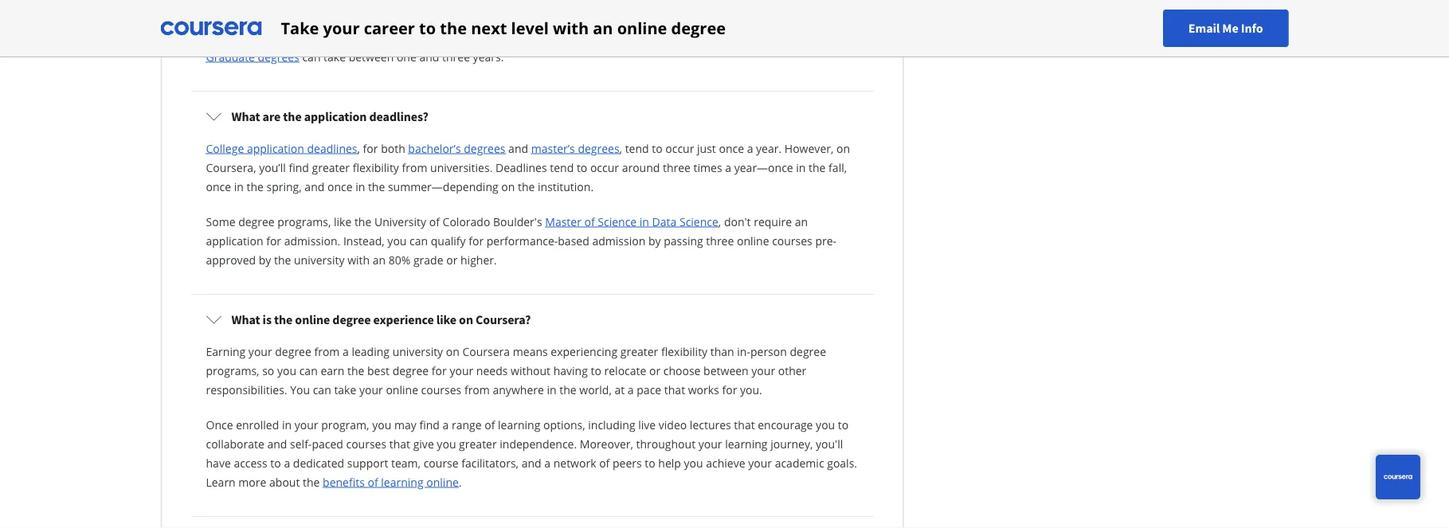 Task type: describe. For each thing, give the bounding box(es) containing it.
you right help
[[684, 456, 704, 471]]

online right week.
[[617, 17, 667, 39]]

anywhere
[[493, 382, 544, 397]]

what is the online degree experience like on coursera?
[[232, 312, 531, 328]]

network
[[554, 456, 597, 471]]

to left help
[[645, 456, 656, 471]]

find inside , tend to occur just once a year. however, on coursera, you'll find greater flexibility from universities. deadlines tend to occur around three times a year—once in the fall, once in the spring, and once in the summer—depending on the institution.
[[289, 160, 309, 175]]

80%
[[389, 252, 411, 267]]

universities.
[[430, 160, 493, 175]]

collaborate
[[206, 436, 264, 452]]

online inside earning your degree from a leading university on coursera means experiencing greater flexibility than in-person degree programs, so you can earn the best degree for your needs without having to relocate or choose between your other responsibilities. you can take your online courses from anywhere in the world, at a pace that works for you.
[[386, 382, 418, 397]]

to inside "recommends dedicating 25 hours per week to your courses, while the"
[[829, 0, 840, 10]]

a up about
[[284, 456, 290, 471]]

find inside once enrolled in your program, you may find a range of learning options, including live video lectures that encourage you to collaborate and self-paced courses that give you greater independence. moreover, throughout your learning journey, you'll have access to a dedicated support team, course facilitators, and a network of peers to help you achieve your academic goals. learn more about the
[[420, 417, 440, 432]]

master's degrees link
[[531, 141, 620, 156]]

year—once
[[735, 160, 794, 175]]

25
[[730, 0, 742, 10]]

may
[[394, 417, 417, 432]]

of right range
[[485, 417, 495, 432]]

a left year.
[[747, 141, 754, 156]]

pace
[[637, 382, 662, 397]]

what for what is the online degree experience like on coursera?
[[232, 312, 260, 328]]

your down person at bottom
[[752, 363, 776, 378]]

bachelor's degrees link
[[408, 141, 506, 156]]

coursera?
[[476, 312, 531, 328]]

of left london
[[384, 14, 394, 29]]

achieve
[[706, 456, 746, 471]]

in down "coursera,"
[[234, 179, 244, 194]]

, for flexibility
[[620, 141, 623, 156]]

degree right some
[[238, 214, 275, 229]]

take inside earning your degree from a leading university on coursera means experiencing greater flexibility than in-person degree programs, so you can earn the best degree for your needs without having to relocate or choose between your other responsibilities. you can take your online courses from anywhere in the world, at a pace that works for you.
[[334, 382, 357, 397]]

online inside , don't require an application for admission. instead, you can qualify for performance-based admission by passing three online courses pre- approved by the university with an 80% grade or higher.
[[737, 233, 770, 248]]

admission.
[[284, 233, 341, 248]]

the down the deadlines
[[518, 179, 535, 194]]

hours inside "recommends dedicating 25 hours per week to your courses, while the"
[[745, 0, 776, 10]]

team,
[[391, 456, 421, 471]]

1 vertical spatial occur
[[591, 160, 619, 175]]

next
[[471, 17, 507, 39]]

to up around
[[652, 141, 663, 156]]

0 horizontal spatial by
[[259, 252, 271, 267]]

you'll
[[816, 436, 844, 452]]

to up about
[[270, 456, 281, 471]]

from inside , tend to occur just once a year. however, on coursera, you'll find greater flexibility from universities. deadlines tend to occur around three times a year—once in the fall, once in the spring, and once in the summer—depending on the institution.
[[402, 160, 428, 175]]

person
[[751, 344, 787, 359]]

for left the admission. at the top of the page
[[266, 233, 281, 248]]

support
[[347, 456, 388, 471]]

self-
[[290, 436, 312, 452]]

2 horizontal spatial once
[[719, 141, 744, 156]]

some degree programs, like the university of colorado boulder's master of science in data science
[[206, 214, 719, 229]]

your left needs
[[450, 363, 474, 378]]

a left range
[[443, 417, 449, 432]]

the inside what are the application deadlines? "dropdown button"
[[283, 108, 302, 124]]

based
[[558, 233, 590, 248]]

the left the next
[[440, 17, 467, 39]]

master
[[545, 214, 582, 229]]

2 horizontal spatial degrees
[[578, 141, 620, 156]]

degree down 'dedicating'
[[672, 17, 726, 39]]

your up graduate degrees can take between one and three years.
[[323, 17, 360, 39]]

so
[[262, 363, 274, 378]]

degree up other
[[790, 344, 827, 359]]

1 horizontal spatial occur
[[666, 141, 695, 156]]

in inside earning your degree from a leading university on coursera means experiencing greater flexibility than in-person degree programs, so you can earn the best degree for your needs without having to relocate or choose between your other responsibilities. you can take your online courses from anywhere in the world, at a pace that works for you.
[[547, 382, 557, 397]]

your down lectures
[[699, 436, 723, 452]]

encourage
[[758, 417, 813, 432]]

dedicated
[[293, 456, 344, 471]]

between inside earning your degree from a leading university on coursera means experiencing greater flexibility than in-person degree programs, so you can earn the best degree for your needs without having to relocate or choose between your other responsibilities. you can take your online courses from anywhere in the world, at a pace that works for you.
[[704, 363, 749, 378]]

the inside , don't require an application for admission. instead, you can qualify for performance-based admission by passing three online courses pre- approved by the university with an 80% grade or higher.
[[274, 252, 291, 267]]

or inside earning your degree from a leading university on coursera means experiencing greater flexibility than in-person degree programs, so you can earn the best degree for your needs without having to relocate or choose between your other responsibilities. you can take your online courses from anywhere in the world, at a pace that works for you.
[[650, 363, 661, 378]]

flexibility inside earning your degree from a leading university on coursera means experiencing greater flexibility than in-person degree programs, so you can earn the best degree for your needs without having to relocate or choose between your other responsibilities. you can take your online courses from anywhere in the world, at a pace that works for you.
[[662, 344, 708, 359]]

online inside dropdown button
[[295, 312, 330, 328]]

your down best
[[359, 382, 383, 397]]

graduate degrees link
[[206, 49, 300, 64]]

however,
[[785, 141, 834, 156]]

a up the earn
[[343, 344, 349, 359]]

28
[[512, 14, 525, 29]]

of down support
[[368, 475, 378, 490]]

peers
[[613, 456, 642, 471]]

options,
[[544, 417, 586, 432]]

college application deadlines link
[[206, 141, 358, 156]]

and up the deadlines
[[509, 141, 529, 156]]

deadlines?
[[369, 108, 429, 124]]

what for what are the application deadlines?
[[232, 108, 260, 124]]

three inside , don't require an application for admission. instead, you can qualify for performance-based admission by passing three online courses pre- approved by the university with an 80% grade or higher.
[[706, 233, 734, 248]]

the down having
[[560, 382, 577, 397]]

online down the course
[[427, 475, 459, 490]]

you up the course
[[437, 436, 456, 452]]

the left the fall,
[[809, 160, 826, 175]]

dedicating
[[673, 0, 727, 10]]

in left data
[[640, 214, 650, 229]]

access
[[234, 456, 268, 471]]

take
[[281, 17, 319, 39]]

1 vertical spatial hours
[[527, 14, 558, 29]]

1 vertical spatial tend
[[550, 160, 574, 175]]

one
[[397, 49, 417, 64]]

responsibilities.
[[206, 382, 287, 397]]

master's
[[531, 141, 575, 156]]

the left best
[[347, 363, 365, 378]]

to down master's degrees link
[[577, 160, 588, 175]]

experiencing
[[551, 344, 618, 359]]

for left needs
[[432, 363, 447, 378]]

for left you.
[[723, 382, 738, 397]]

to inside earning your degree from a leading university on coursera means experiencing greater flexibility than in-person degree programs, so you can earn the best degree for your needs without having to relocate or choose between your other responsibilities. you can take your online courses from anywhere in the world, at a pace that works for you.
[[591, 363, 602, 378]]

0 horizontal spatial an
[[373, 252, 386, 267]]

learn
[[206, 475, 236, 490]]

1 horizontal spatial with
[[553, 17, 589, 39]]

admission
[[593, 233, 646, 248]]

for left the both
[[363, 141, 378, 156]]

me
[[1223, 20, 1239, 36]]

for up the higher.
[[469, 233, 484, 248]]

at
[[615, 382, 625, 397]]

and left self-
[[267, 436, 287, 452]]

on inside earning your degree from a leading university on coursera means experiencing greater flexibility than in-person degree programs, so you can earn the best degree for your needs without having to relocate or choose between your other responsibilities. you can take your online courses from anywhere in the world, at a pace that works for you.
[[446, 344, 460, 359]]

0 vertical spatial like
[[334, 214, 352, 229]]

world,
[[580, 382, 612, 397]]

university of london link
[[329, 14, 437, 29]]

of up based
[[585, 214, 595, 229]]

video
[[659, 417, 687, 432]]

benefits of learning online .
[[323, 475, 462, 490]]

best
[[367, 363, 390, 378]]

passing
[[664, 233, 704, 248]]

0 vertical spatial between
[[349, 49, 394, 64]]

and inside , tend to occur just once a year. however, on coursera, you'll find greater flexibility from universities. deadlines tend to occur around three times a year—once in the fall, once in the spring, and once in the summer—depending on the institution.
[[305, 179, 325, 194]]

pre-
[[816, 233, 837, 248]]

instead,
[[343, 233, 385, 248]]

graduate degrees can take between one and three years.
[[206, 49, 504, 64]]

data
[[652, 214, 677, 229]]

grade
[[414, 252, 444, 267]]

master of science in data science link
[[545, 214, 719, 229]]

the down the both
[[368, 179, 385, 194]]

of down moreover,
[[600, 456, 610, 471]]

recommends inside "recommends dedicating 25 hours per week to your courses, while the"
[[601, 0, 670, 10]]

flexibility inside , tend to occur just once a year. however, on coursera, you'll find greater flexibility from universities. deadlines tend to occur around three times a year—once in the fall, once in the spring, and once in the summer—depending on the institution.
[[353, 160, 399, 175]]

career
[[364, 17, 415, 39]]

what are the application deadlines?
[[232, 108, 429, 124]]

you left may
[[372, 417, 392, 432]]

both
[[381, 141, 406, 156]]

times
[[694, 160, 723, 175]]

earning
[[206, 344, 246, 359]]

other
[[779, 363, 807, 378]]

0 vertical spatial take
[[324, 49, 346, 64]]

give
[[413, 436, 434, 452]]

0 horizontal spatial per
[[561, 14, 578, 29]]

to up "you'll"
[[838, 417, 849, 432]]

and right the one
[[420, 49, 440, 64]]

courses inside earning your degree from a leading university on coursera means experiencing greater flexibility than in-person degree programs, so you can earn the best degree for your needs without having to relocate or choose between your other responsibilities. you can take your online courses from anywhere in the world, at a pace that works for you.
[[421, 382, 462, 397]]

you
[[290, 382, 310, 397]]

degree up "you"
[[275, 344, 312, 359]]

range
[[452, 417, 482, 432]]

on up the fall,
[[837, 141, 851, 156]]

per inside "recommends dedicating 25 hours per week to your courses, while the"
[[778, 0, 796, 10]]

application inside , don't require an application for admission. instead, you can qualify for performance-based admission by passing three online courses pre- approved by the university with an 80% grade or higher.
[[206, 233, 263, 248]]

your inside "recommends dedicating 25 hours per week to your courses, while the"
[[206, 14, 230, 29]]

once
[[206, 417, 233, 432]]

academic
[[775, 456, 825, 471]]

college
[[206, 141, 244, 156]]

email me info
[[1189, 20, 1264, 36]]

1 vertical spatial university
[[375, 214, 427, 229]]

a right the "at"
[[628, 382, 634, 397]]

2 horizontal spatial that
[[734, 417, 755, 432]]

don't
[[724, 214, 751, 229]]

program,
[[321, 417, 369, 432]]

to right the career
[[419, 17, 436, 39]]

university of london recommends 28 hours per week.
[[329, 14, 611, 29]]

performance-
[[487, 233, 558, 248]]

the down you'll
[[247, 179, 264, 194]]

greater inside , tend to occur just once a year. however, on coursera, you'll find greater flexibility from universities. deadlines tend to occur around three times a year—once in the fall, once in the spring, and once in the summer—depending on the institution.
[[312, 160, 350, 175]]

needs
[[477, 363, 508, 378]]

deadlines
[[496, 160, 547, 175]]



Task type: vqa. For each thing, say whether or not it's contained in the screenshot.
What do you want to learn? text box
no



Task type: locate. For each thing, give the bounding box(es) containing it.
1 horizontal spatial like
[[437, 312, 457, 328]]

or up pace
[[650, 363, 661, 378]]

0 horizontal spatial from
[[314, 344, 340, 359]]

the inside what is the online degree experience like on coursera? dropdown button
[[274, 312, 293, 328]]

flexibility up 'choose'
[[662, 344, 708, 359]]

0 vertical spatial tend
[[625, 141, 649, 156]]

2 science from the left
[[680, 214, 719, 229]]

1 vertical spatial take
[[334, 382, 357, 397]]

greater inside once enrolled in your program, you may find a range of learning options, including live video lectures that encourage you to collaborate and self-paced courses that give you greater independence. moreover, throughout your learning journey, you'll have access to a dedicated support team, course facilitators, and a network of peers to help you achieve your academic goals. learn more about the
[[459, 436, 497, 452]]

0 horizontal spatial between
[[349, 49, 394, 64]]

in inside once enrolled in your program, you may find a range of learning options, including live video lectures that encourage you to collaborate and self-paced courses that give you greater independence. moreover, throughout your learning journey, you'll have access to a dedicated support team, course facilitators, and a network of peers to help you achieve your academic goals. learn more about the
[[282, 417, 292, 432]]

0 vertical spatial find
[[289, 160, 309, 175]]

live
[[639, 417, 656, 432]]

between down than
[[704, 363, 749, 378]]

with inside , don't require an application for admission. instead, you can qualify for performance-based admission by passing three online courses pre- approved by the university with an 80% grade or higher.
[[348, 252, 370, 267]]

independence.
[[500, 436, 577, 452]]

the up "instead,"
[[355, 214, 372, 229]]

around
[[622, 160, 660, 175]]

some
[[206, 214, 236, 229]]

on inside dropdown button
[[459, 312, 473, 328]]

1 vertical spatial courses
[[421, 382, 462, 397]]

degrees right the master's
[[578, 141, 620, 156]]

earn
[[321, 363, 345, 378]]

1 horizontal spatial once
[[328, 179, 353, 194]]

recommends up week.
[[601, 0, 670, 10]]

email me info button
[[1164, 10, 1289, 47]]

week
[[799, 0, 826, 10]]

in down having
[[547, 382, 557, 397]]

1 vertical spatial three
[[663, 160, 691, 175]]

three inside , tend to occur just once a year. however, on coursera, you'll find greater flexibility from universities. deadlines tend to occur around three times a year—once in the fall, once in the spring, and once in the summer—depending on the institution.
[[663, 160, 691, 175]]

per left week
[[778, 0, 796, 10]]

and down the independence.
[[522, 456, 542, 471]]

you inside , don't require an application for admission. instead, you can qualify for performance-based admission by passing three online courses pre- approved by the university with an 80% grade or higher.
[[388, 233, 407, 248]]

spring,
[[267, 179, 302, 194]]

you.
[[740, 382, 763, 397]]

experience
[[373, 312, 434, 328]]

1 horizontal spatial an
[[593, 17, 613, 39]]

, up around
[[620, 141, 623, 156]]

university inside earning your degree from a leading university on coursera means experiencing greater flexibility than in-person degree programs, so you can earn the best degree for your needs without having to relocate or choose between your other responsibilities. you can take your online courses from anywhere in the world, at a pace that works for you.
[[393, 344, 443, 359]]

learning up achieve
[[726, 436, 768, 452]]

once right just
[[719, 141, 744, 156]]

take down university of london 'link'
[[324, 49, 346, 64]]

courses down require in the right of the page
[[772, 233, 813, 248]]

can up "you"
[[299, 363, 318, 378]]

or down qualify
[[447, 252, 458, 267]]

graduate
[[206, 49, 255, 64]]

you inside earning your degree from a leading university on coursera means experiencing greater flexibility than in-person degree programs, so you can earn the best degree for your needs without having to relocate or choose between your other responsibilities. you can take your online courses from anywhere in the world, at a pace that works for you.
[[277, 363, 297, 378]]

greater inside earning your degree from a leading university on coursera means experiencing greater flexibility than in-person degree programs, so you can earn the best degree for your needs without having to relocate or choose between your other responsibilities. you can take your online courses from anywhere in the world, at a pace that works for you.
[[621, 344, 659, 359]]

.
[[459, 475, 462, 490]]

what left are
[[232, 108, 260, 124]]

from
[[402, 160, 428, 175], [314, 344, 340, 359], [465, 382, 490, 397]]

in down however,
[[797, 160, 806, 175]]

1 horizontal spatial hours
[[745, 0, 776, 10]]

on left coursera?
[[459, 312, 473, 328]]

the inside "recommends dedicating 25 hours per week to your courses, while the"
[[309, 14, 326, 29]]

find up give
[[420, 417, 440, 432]]

or
[[447, 252, 458, 267], [650, 363, 661, 378]]

online
[[617, 17, 667, 39], [737, 233, 770, 248], [295, 312, 330, 328], [386, 382, 418, 397], [427, 475, 459, 490]]

take down the earn
[[334, 382, 357, 397]]

and right spring,
[[305, 179, 325, 194]]

0 horizontal spatial occur
[[591, 160, 619, 175]]

on down the deadlines
[[502, 179, 515, 194]]

1 vertical spatial application
[[247, 141, 304, 156]]

you right so at the bottom of the page
[[277, 363, 297, 378]]

university inside , don't require an application for admission. instead, you can qualify for performance-based admission by passing three online courses pre- approved by the university with an 80% grade or higher.
[[294, 252, 345, 267]]

once down "coursera,"
[[206, 179, 231, 194]]

2 vertical spatial that
[[390, 436, 411, 452]]

2 vertical spatial three
[[706, 233, 734, 248]]

courses inside , don't require an application for admission. instead, you can qualify for performance-based admission by passing three online courses pre- approved by the university with an 80% grade or higher.
[[772, 233, 813, 248]]

degree inside what is the online degree experience like on coursera? dropdown button
[[333, 312, 371, 328]]

courses up range
[[421, 382, 462, 397]]

1 horizontal spatial flexibility
[[662, 344, 708, 359]]

the right is
[[274, 312, 293, 328]]

2 vertical spatial learning
[[381, 475, 424, 490]]

courses,
[[233, 14, 276, 29]]

0 vertical spatial application
[[304, 108, 367, 124]]

0 vertical spatial an
[[593, 17, 613, 39]]

1 vertical spatial university
[[393, 344, 443, 359]]

courses inside once enrolled in your program, you may find a range of learning options, including live video lectures that encourage you to collaborate and self-paced courses that give you greater independence. moreover, throughout your learning journey, you'll have access to a dedicated support team, course facilitators, and a network of peers to help you achieve your academic goals. learn more about the
[[346, 436, 387, 452]]

benefits
[[323, 475, 365, 490]]

application up you'll
[[247, 141, 304, 156]]

higher.
[[461, 252, 497, 267]]

application up "deadlines"
[[304, 108, 367, 124]]

approved
[[206, 252, 256, 267]]

facilitators,
[[462, 456, 519, 471]]

a
[[747, 141, 754, 156], [726, 160, 732, 175], [343, 344, 349, 359], [628, 382, 634, 397], [443, 417, 449, 432], [284, 456, 290, 471], [545, 456, 551, 471]]

science
[[598, 214, 637, 229], [680, 214, 719, 229]]

an right require in the right of the page
[[795, 214, 808, 229]]

0 vertical spatial recommends
[[601, 0, 670, 10]]

1 vertical spatial or
[[650, 363, 661, 378]]

1 vertical spatial flexibility
[[662, 344, 708, 359]]

hours right '28'
[[527, 14, 558, 29]]

that
[[665, 382, 686, 397], [734, 417, 755, 432], [390, 436, 411, 452]]

recommends
[[601, 0, 670, 10], [440, 14, 509, 29]]

0 vertical spatial university
[[294, 252, 345, 267]]

the right are
[[283, 108, 302, 124]]

1 vertical spatial find
[[420, 417, 440, 432]]

2 vertical spatial an
[[373, 252, 386, 267]]

without
[[511, 363, 551, 378]]

in
[[797, 160, 806, 175], [234, 179, 244, 194], [356, 179, 365, 194], [640, 214, 650, 229], [547, 382, 557, 397], [282, 417, 292, 432]]

just
[[697, 141, 716, 156]]

the inside once enrolled in your program, you may find a range of learning options, including live video lectures that encourage you to collaborate and self-paced courses that give you greater independence. moreover, throughout your learning journey, you'll have access to a dedicated support team, course facilitators, and a network of peers to help you achieve your academic goals. learn more about the
[[303, 475, 320, 490]]

programs,
[[278, 214, 331, 229], [206, 363, 259, 378]]

than
[[711, 344, 735, 359]]

degree
[[672, 17, 726, 39], [238, 214, 275, 229], [333, 312, 371, 328], [275, 344, 312, 359], [790, 344, 827, 359], [393, 363, 429, 378]]

summer—depending
[[388, 179, 499, 194]]

1 vertical spatial like
[[437, 312, 457, 328]]

what inside "dropdown button"
[[232, 108, 260, 124]]

, inside , tend to occur just once a year. however, on coursera, you'll find greater flexibility from universities. deadlines tend to occur around three times a year—once in the fall, once in the spring, and once in the summer—depending on the institution.
[[620, 141, 623, 156]]

you'll
[[259, 160, 286, 175]]

0 vertical spatial per
[[778, 0, 796, 10]]

occur left just
[[666, 141, 695, 156]]

learning
[[498, 417, 541, 432], [726, 436, 768, 452], [381, 475, 424, 490]]

1 vertical spatial by
[[259, 252, 271, 267]]

by down data
[[649, 233, 661, 248]]

, tend to occur just once a year. however, on coursera, you'll find greater flexibility from universities. deadlines tend to occur around three times a year—once in the fall, once in the spring, and once in the summer—depending on the institution.
[[206, 141, 851, 194]]

1 horizontal spatial from
[[402, 160, 428, 175]]

university up "80%"
[[375, 214, 427, 229]]

that inside earning your degree from a leading university on coursera means experiencing greater flexibility than in-person degree programs, so you can earn the best degree for your needs without having to relocate or choose between your other responsibilities. you can take your online courses from anywhere in the world, at a pace that works for you.
[[665, 382, 686, 397]]

0 horizontal spatial science
[[598, 214, 637, 229]]

0 horizontal spatial learning
[[381, 475, 424, 490]]

week.
[[581, 14, 611, 29]]

college application deadlines , for both bachelor's degrees and master's degrees
[[206, 141, 620, 156]]

your up so at the bottom of the page
[[249, 344, 272, 359]]

course
[[424, 456, 459, 471]]

help
[[659, 456, 681, 471]]

0 vertical spatial occur
[[666, 141, 695, 156]]

is
[[263, 312, 272, 328]]

0 vertical spatial what
[[232, 108, 260, 124]]

2 horizontal spatial from
[[465, 382, 490, 397]]

greater
[[312, 160, 350, 175], [621, 344, 659, 359], [459, 436, 497, 452]]

0 vertical spatial learning
[[498, 417, 541, 432]]

1 horizontal spatial find
[[420, 417, 440, 432]]

with
[[553, 17, 589, 39], [348, 252, 370, 267]]

1 vertical spatial greater
[[621, 344, 659, 359]]

occur down master's degrees link
[[591, 160, 619, 175]]

0 horizontal spatial like
[[334, 214, 352, 229]]

application inside "dropdown button"
[[304, 108, 367, 124]]

greater up 'relocate'
[[621, 344, 659, 359]]

1 vertical spatial recommends
[[440, 14, 509, 29]]

take your career to the next level with an online degree
[[281, 17, 726, 39]]

like inside what is the online degree experience like on coursera? dropdown button
[[437, 312, 457, 328]]

0 horizontal spatial tend
[[550, 160, 574, 175]]

choose
[[664, 363, 701, 378]]

online down don't
[[737, 233, 770, 248]]

0 vertical spatial greater
[[312, 160, 350, 175]]

0 vertical spatial hours
[[745, 0, 776, 10]]

science up passing
[[680, 214, 719, 229]]

0 horizontal spatial that
[[390, 436, 411, 452]]

that down may
[[390, 436, 411, 452]]

can down take
[[302, 49, 321, 64]]

are
[[263, 108, 281, 124]]

0 vertical spatial that
[[665, 382, 686, 397]]

1 horizontal spatial three
[[663, 160, 691, 175]]

0 horizontal spatial degrees
[[258, 49, 300, 64]]

degree up leading
[[333, 312, 371, 328]]

0 vertical spatial with
[[553, 17, 589, 39]]

level
[[511, 17, 549, 39]]

a right times
[[726, 160, 732, 175]]

1 horizontal spatial by
[[649, 233, 661, 248]]

flexibility down the both
[[353, 160, 399, 175]]

you up "80%"
[[388, 233, 407, 248]]

0 vertical spatial by
[[649, 233, 661, 248]]

what are the application deadlines? button
[[193, 94, 872, 139]]

1 vertical spatial from
[[314, 344, 340, 359]]

0 horizontal spatial university
[[294, 252, 345, 267]]

three left times
[[663, 160, 691, 175]]

0 horizontal spatial recommends
[[440, 14, 509, 29]]

1 horizontal spatial greater
[[459, 436, 497, 452]]

2 horizontal spatial three
[[706, 233, 734, 248]]

, for admission
[[719, 214, 722, 229]]

2 vertical spatial from
[[465, 382, 490, 397]]

university down the admission. at the top of the page
[[294, 252, 345, 267]]

2 horizontal spatial learning
[[726, 436, 768, 452]]

1 vertical spatial learning
[[726, 436, 768, 452]]

university down the 'experience'
[[393, 344, 443, 359]]

london
[[397, 14, 437, 29]]

0 vertical spatial programs,
[[278, 214, 331, 229]]

0 horizontal spatial greater
[[312, 160, 350, 175]]

1 vertical spatial programs,
[[206, 363, 259, 378]]

1 science from the left
[[598, 214, 637, 229]]

0 horizontal spatial three
[[442, 49, 470, 64]]

0 horizontal spatial hours
[[527, 14, 558, 29]]

means
[[513, 344, 548, 359]]

,
[[358, 141, 360, 156], [620, 141, 623, 156], [719, 214, 722, 229]]

leading
[[352, 344, 390, 359]]

from up the earn
[[314, 344, 340, 359]]

2 what from the top
[[232, 312, 260, 328]]

to
[[829, 0, 840, 10], [419, 17, 436, 39], [652, 141, 663, 156], [577, 160, 588, 175], [591, 363, 602, 378], [838, 417, 849, 432], [270, 456, 281, 471], [645, 456, 656, 471]]

0 vertical spatial from
[[402, 160, 428, 175]]

to right week
[[829, 0, 840, 10]]

per left week.
[[561, 14, 578, 29]]

1 vertical spatial an
[[795, 214, 808, 229]]

once enrolled in your program, you may find a range of learning options, including live video lectures that encourage you to collaborate and self-paced courses that give you greater independence. moreover, throughout your learning journey, you'll have access to a dedicated support team, course facilitators, and a network of peers to help you achieve your academic goals. learn more about the
[[206, 417, 858, 490]]

about
[[269, 475, 300, 490]]

1 horizontal spatial science
[[680, 214, 719, 229]]

what inside dropdown button
[[232, 312, 260, 328]]

can down the earn
[[313, 382, 331, 397]]

you
[[388, 233, 407, 248], [277, 363, 297, 378], [372, 417, 392, 432], [816, 417, 835, 432], [437, 436, 456, 452], [684, 456, 704, 471]]

2 vertical spatial greater
[[459, 436, 497, 452]]

deadlines
[[307, 141, 358, 156]]

the down the dedicated
[[303, 475, 320, 490]]

1 horizontal spatial programs,
[[278, 214, 331, 229]]

0 horizontal spatial with
[[348, 252, 370, 267]]

from down needs
[[465, 382, 490, 397]]

you up "you'll"
[[816, 417, 835, 432]]

0 horizontal spatial once
[[206, 179, 231, 194]]

1 horizontal spatial tend
[[625, 141, 649, 156]]

0 horizontal spatial courses
[[346, 436, 387, 452]]

1 horizontal spatial recommends
[[601, 0, 670, 10]]

throughout
[[637, 436, 696, 452]]

with down "instead,"
[[348, 252, 370, 267]]

earning your degree from a leading university on coursera means experiencing greater flexibility than in-person degree programs, so you can earn the best degree for your needs without having to relocate or choose between your other responsibilities. you can take your online courses from anywhere in the world, at a pace that works for you.
[[206, 344, 827, 397]]

1 vertical spatial what
[[232, 312, 260, 328]]

an
[[593, 17, 613, 39], [795, 214, 808, 229], [373, 252, 386, 267]]

1 horizontal spatial university
[[393, 344, 443, 359]]

0 vertical spatial three
[[442, 49, 470, 64]]

goals.
[[828, 456, 858, 471]]

can up grade on the left of page
[[410, 233, 428, 248]]

your up self-
[[295, 417, 318, 432]]

2 horizontal spatial an
[[795, 214, 808, 229]]

boulder's
[[493, 214, 542, 229]]

greater down range
[[459, 436, 497, 452]]

1 horizontal spatial learning
[[498, 417, 541, 432]]

like up "instead,"
[[334, 214, 352, 229]]

the right while
[[309, 14, 326, 29]]

courses up support
[[346, 436, 387, 452]]

university up graduate degrees can take between one and three years.
[[329, 14, 381, 29]]

what is the online degree experience like on coursera? button
[[193, 297, 872, 342]]

in down "deadlines"
[[356, 179, 365, 194]]

0 horizontal spatial flexibility
[[353, 160, 399, 175]]

moreover,
[[580, 436, 634, 452]]

0 vertical spatial or
[[447, 252, 458, 267]]

like right the 'experience'
[[437, 312, 457, 328]]

degree right best
[[393, 363, 429, 378]]

1 vertical spatial between
[[704, 363, 749, 378]]

paced
[[312, 436, 343, 452]]

three left years.
[[442, 49, 470, 64]]

require
[[754, 214, 792, 229]]

, inside , don't require an application for admission. instead, you can qualify for performance-based admission by passing three online courses pre- approved by the university with an 80% grade or higher.
[[719, 214, 722, 229]]

coursera
[[463, 344, 510, 359]]

benefits of learning online link
[[323, 475, 459, 490]]

coursera image
[[161, 16, 262, 41]]

1 horizontal spatial per
[[778, 0, 796, 10]]

2 vertical spatial courses
[[346, 436, 387, 452]]

learning down team,
[[381, 475, 424, 490]]

more
[[239, 475, 267, 490]]

year.
[[756, 141, 782, 156]]

0 horizontal spatial ,
[[358, 141, 360, 156]]

bachelor's
[[408, 141, 461, 156]]

your right achieve
[[749, 456, 772, 471]]

qualify
[[431, 233, 466, 248]]

can inside , don't require an application for admission. instead, you can qualify for performance-based admission by passing three online courses pre- approved by the university with an 80% grade or higher.
[[410, 233, 428, 248]]

0 horizontal spatial find
[[289, 160, 309, 175]]

1 what from the top
[[232, 108, 260, 124]]

1 horizontal spatial that
[[665, 382, 686, 397]]

your
[[206, 14, 230, 29], [323, 17, 360, 39], [249, 344, 272, 359], [450, 363, 474, 378], [752, 363, 776, 378], [359, 382, 383, 397], [295, 417, 318, 432], [699, 436, 723, 452], [749, 456, 772, 471]]

, left don't
[[719, 214, 722, 229]]

0 vertical spatial flexibility
[[353, 160, 399, 175]]

1 horizontal spatial courses
[[421, 382, 462, 397]]

greater down "deadlines"
[[312, 160, 350, 175]]

tend up around
[[625, 141, 649, 156]]

of up qualify
[[429, 214, 440, 229]]

a down the independence.
[[545, 456, 551, 471]]

online right is
[[295, 312, 330, 328]]

while
[[279, 14, 306, 29]]

degrees up universities. at the left of the page
[[464, 141, 506, 156]]

1 horizontal spatial degrees
[[464, 141, 506, 156]]

or inside , don't require an application for admission. instead, you can qualify for performance-based admission by passing three online courses pre- approved by the university with an 80% grade or higher.
[[447, 252, 458, 267]]

0 vertical spatial university
[[329, 14, 381, 29]]

programs, inside earning your degree from a leading university on coursera means experiencing greater flexibility than in-person degree programs, so you can earn the best degree for your needs without having to relocate or choose between your other responsibilities. you can take your online courses from anywhere in the world, at a pace that works for you.
[[206, 363, 259, 378]]

once down "deadlines"
[[328, 179, 353, 194]]

tend up institution.
[[550, 160, 574, 175]]



